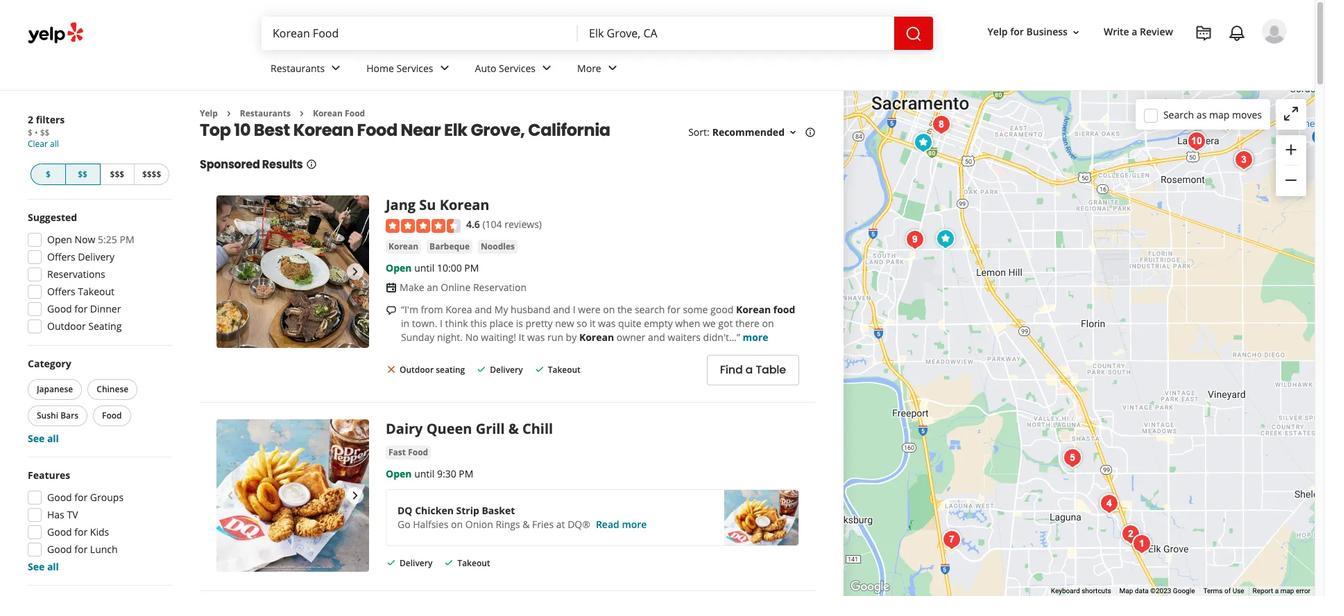 Task type: vqa. For each thing, say whether or not it's contained in the screenshot.
'See' inside the See 2 more answers 'link'
no



Task type: describe. For each thing, give the bounding box(es) containing it.
2 vertical spatial takeout
[[458, 558, 490, 570]]

for for lunch
[[74, 543, 88, 557]]

search
[[635, 303, 665, 316]]

map
[[1120, 588, 1133, 595]]

yelp for yelp link
[[200, 108, 218, 119]]

dq
[[398, 504, 413, 518]]

0 horizontal spatial &
[[508, 420, 519, 438]]

search
[[1164, 108, 1194, 121]]

terms
[[1204, 588, 1223, 595]]

food right 16 chevron right v2 image
[[345, 108, 365, 119]]

dq chicken strip basket go halfsies on onion rings & fries at dq® read more
[[398, 504, 647, 531]]

good
[[711, 303, 734, 316]]

fast food
[[389, 447, 428, 459]]

japanese button
[[28, 380, 82, 400]]

dairy queen grill & chill image
[[217, 420, 369, 572]]

as
[[1197, 108, 1207, 121]]

make an online reservation
[[400, 281, 527, 294]]

miso japanese restaurant image
[[909, 129, 937, 156]]

rings
[[496, 518, 520, 531]]

4.6 (104 reviews)
[[466, 218, 542, 231]]

run
[[548, 331, 563, 344]]

we
[[703, 317, 716, 330]]

1 horizontal spatial and
[[553, 303, 570, 316]]

korean right 16 chevron right v2 image
[[313, 108, 343, 119]]

seating
[[88, 320, 122, 333]]

queen
[[427, 420, 472, 438]]

hankook tofu house image
[[1214, 107, 1242, 135]]

report a map error
[[1253, 588, 1311, 595]]

see for features
[[28, 561, 45, 574]]

sushi
[[37, 410, 58, 422]]

when
[[675, 317, 700, 330]]

report a map error link
[[1253, 588, 1311, 595]]

•
[[35, 127, 38, 139]]

outdoor for outdoor seating
[[400, 364, 434, 376]]

oz korean bbq - elk grove image
[[938, 526, 966, 554]]

keyboard
[[1051, 588, 1080, 595]]

home
[[367, 61, 394, 75]]

noah l. image
[[1262, 19, 1287, 44]]

2 horizontal spatial and
[[648, 331, 665, 344]]

group containing features
[[24, 469, 172, 575]]

$$ inside 'button'
[[78, 169, 87, 180]]

4.6
[[466, 218, 480, 231]]

see all for features
[[28, 561, 59, 574]]

yelp for business button
[[982, 20, 1087, 45]]

reviews)
[[505, 218, 542, 231]]

got
[[718, 317, 733, 330]]

map for moves
[[1209, 108, 1230, 121]]

kids
[[90, 526, 109, 539]]

yelp link
[[200, 108, 218, 119]]

2
[[28, 113, 33, 126]]

noodles button
[[478, 240, 518, 254]]

4.6 star rating image
[[386, 219, 461, 233]]

previous image
[[222, 264, 239, 281]]

all for features
[[47, 561, 59, 574]]

map for error
[[1281, 588, 1295, 595]]

sort:
[[688, 126, 710, 139]]

pm for dairy
[[459, 468, 474, 481]]

recommended
[[712, 126, 785, 139]]

fast food button
[[386, 446, 431, 460]]

has tv
[[47, 509, 78, 522]]

business categories element
[[260, 50, 1287, 90]]

empty
[[644, 317, 673, 330]]

outdoor for outdoor seating
[[47, 320, 86, 333]]

for for kids
[[74, 526, 88, 539]]

features
[[28, 469, 70, 482]]

$ button
[[31, 164, 66, 185]]

©2023
[[1151, 588, 1172, 595]]

grill
[[476, 420, 505, 438]]

strip
[[456, 504, 479, 518]]

more inside dq chicken strip basket go halfsies on onion rings & fries at dq® read more
[[622, 518, 647, 531]]

sunday
[[401, 331, 435, 344]]

16 speech v2 image
[[386, 305, 397, 316]]

good for good for kids
[[47, 526, 72, 539]]

barbeque
[[430, 241, 470, 252]]

0 vertical spatial 16 info v2 image
[[805, 127, 816, 138]]

see all button for category
[[28, 432, 59, 446]]

tv
[[67, 509, 78, 522]]

bonchon image
[[1095, 490, 1123, 518]]

map region
[[803, 11, 1325, 597]]

9:30
[[437, 468, 456, 481]]

dinner
[[90, 303, 121, 316]]

use
[[1233, 588, 1245, 595]]

new
[[555, 317, 574, 330]]

no
[[465, 331, 479, 344]]

a for write
[[1132, 25, 1138, 38]]

reservation
[[473, 281, 527, 294]]

more link
[[566, 50, 632, 90]]

offers for offers delivery
[[47, 251, 75, 264]]

waiters
[[668, 331, 701, 344]]

$$$
[[110, 169, 124, 180]]

16 close v2 image
[[386, 364, 397, 375]]

food
[[774, 303, 796, 316]]

next image
[[347, 488, 364, 504]]

at
[[556, 518, 565, 531]]

good for dinner
[[47, 303, 121, 316]]

good for good for lunch
[[47, 543, 72, 557]]

0 vertical spatial pm
[[120, 233, 134, 246]]

basket
[[482, 504, 515, 518]]

auto services
[[475, 61, 536, 75]]

$ inside the 2 filters $ • $$ clear all
[[28, 127, 33, 139]]

0 vertical spatial on
[[603, 303, 615, 316]]

$$ button
[[66, 164, 100, 185]]

in
[[401, 317, 410, 330]]

there
[[736, 317, 760, 330]]

notifications image
[[1229, 25, 1246, 42]]

has
[[47, 509, 64, 522]]

korean button
[[386, 240, 421, 254]]

go
[[398, 518, 411, 531]]

top
[[200, 119, 231, 142]]

grove,
[[471, 119, 525, 142]]

suggested
[[28, 211, 77, 224]]

for for business
[[1011, 25, 1024, 38]]

clear
[[28, 138, 48, 150]]

1 vertical spatial restaurants
[[240, 108, 291, 119]]

yd togo korean bbq image
[[1059, 444, 1086, 472]]

map data ©2023 google
[[1120, 588, 1195, 595]]

korean up "4.6"
[[440, 196, 490, 215]]

16 chevron down v2 image
[[788, 127, 799, 138]]

korean inside ""i'm from korea and my husband and i were on the search for some good korean food in town. i think this place is pretty new so it was quite empty when we got there on sunday night. no waiting! it was run by"
[[736, 303, 771, 316]]

16 reservation v2 image
[[386, 282, 397, 293]]

none field the find
[[273, 26, 567, 41]]

Find text field
[[273, 26, 567, 41]]

previous image
[[222, 488, 239, 504]]

didn't…"
[[703, 331, 740, 344]]

elk
[[444, 119, 468, 142]]

korean owner and waiters didn't…" more
[[579, 331, 769, 344]]

error
[[1296, 588, 1311, 595]]

find
[[720, 362, 743, 378]]

husband
[[511, 303, 551, 316]]

good for good for groups
[[47, 491, 72, 504]]

write a review
[[1104, 25, 1173, 38]]

1 vertical spatial takeout
[[548, 364, 581, 376]]

0 vertical spatial restaurants link
[[260, 50, 355, 90]]

quite
[[618, 317, 642, 330]]

0 vertical spatial more
[[743, 331, 769, 344]]

food inside fast food button
[[408, 447, 428, 459]]

jang goon sushi & korean bbq image
[[1128, 531, 1156, 558]]

search as map moves
[[1164, 108, 1262, 121]]

yd tofu house image
[[901, 226, 929, 254]]

for for groups
[[74, 491, 88, 504]]

jang su korean
[[386, 196, 490, 215]]

korean inside button
[[389, 241, 418, 252]]

1 vertical spatial restaurants link
[[240, 108, 291, 119]]



Task type: locate. For each thing, give the bounding box(es) containing it.
open down fast
[[386, 468, 412, 481]]

an
[[427, 281, 438, 294]]

services inside 'link'
[[397, 61, 433, 75]]

$ down clear all link
[[46, 169, 51, 180]]

None search field
[[262, 17, 936, 50]]

offers down reservations
[[47, 285, 75, 298]]

google image
[[847, 579, 893, 597]]

2 until from the top
[[414, 468, 435, 481]]

2 none field from the left
[[589, 26, 883, 41]]

2 horizontal spatial takeout
[[548, 364, 581, 376]]

16 checkmark v2 image
[[476, 364, 487, 375], [534, 364, 545, 375], [386, 558, 397, 569], [444, 558, 455, 569]]

1 vertical spatial open
[[386, 261, 412, 275]]

1 vertical spatial outdoor
[[400, 364, 434, 376]]

chinese button
[[88, 380, 137, 400]]

takeout up the "dinner"
[[78, 285, 115, 298]]

0 horizontal spatial more
[[622, 518, 647, 531]]

map left error
[[1281, 588, 1295, 595]]

pine tree house image
[[1183, 127, 1211, 155]]

for inside ""i'm from korea and my husband and i were on the search for some good korean food in town. i think this place is pretty new so it was quite empty when we got there on sunday night. no waiting! it was run by"
[[667, 303, 681, 316]]

outdoor
[[47, 320, 86, 333], [400, 364, 434, 376]]

1 vertical spatial more
[[622, 518, 647, 531]]

pm up make an online reservation
[[464, 261, 479, 275]]

chill
[[522, 420, 553, 438]]

24 chevron down v2 image for home services
[[436, 60, 453, 77]]

korean
[[313, 108, 343, 119], [293, 119, 354, 142], [440, 196, 490, 215], [389, 241, 418, 252], [736, 303, 771, 316], [579, 331, 614, 344]]

restaurants inside business categories "element"
[[271, 61, 325, 75]]

slideshow element for dairy queen grill & chill
[[217, 420, 369, 572]]

next image
[[347, 264, 364, 281]]

2 slideshow element from the top
[[217, 420, 369, 572]]

2 vertical spatial all
[[47, 561, 59, 574]]

$$ inside the 2 filters $ • $$ clear all
[[40, 127, 50, 139]]

were
[[578, 303, 601, 316]]

read
[[596, 518, 620, 531]]

1 horizontal spatial was
[[598, 317, 616, 330]]

1 offers from the top
[[47, 251, 75, 264]]

0 vertical spatial &
[[508, 420, 519, 438]]

all down sushi bars button
[[47, 432, 59, 446]]

is
[[516, 317, 523, 330]]

3 good from the top
[[47, 526, 72, 539]]

dairy
[[386, 420, 423, 438]]

1 vertical spatial yelp
[[200, 108, 218, 119]]

services for auto services
[[499, 61, 536, 75]]

auto services link
[[464, 50, 566, 90]]

korean link
[[386, 240, 421, 254]]

& right the grill at the bottom left of the page
[[508, 420, 519, 438]]

1 vertical spatial $
[[46, 169, 51, 180]]

open for dairy queen grill & chill
[[386, 468, 412, 481]]

on left the
[[603, 303, 615, 316]]

for up the good for lunch
[[74, 526, 88, 539]]

0 horizontal spatial $
[[28, 127, 33, 139]]

group containing category
[[25, 357, 172, 446]]

korean up "there"
[[736, 303, 771, 316]]

for up "when"
[[667, 303, 681, 316]]

1 horizontal spatial services
[[499, 61, 536, 75]]

1 vertical spatial slideshow element
[[217, 420, 369, 572]]

takeout down the by
[[548, 364, 581, 376]]

zoom out image
[[1283, 172, 1300, 189]]

report
[[1253, 588, 1274, 595]]

0 horizontal spatial services
[[397, 61, 433, 75]]

korean food link
[[313, 108, 365, 119]]

0 horizontal spatial map
[[1209, 108, 1230, 121]]

open down suggested at the top
[[47, 233, 72, 246]]

0 vertical spatial open
[[47, 233, 72, 246]]

zoom in image
[[1283, 141, 1300, 158]]

business
[[1027, 25, 1068, 38]]

1 vertical spatial all
[[47, 432, 59, 446]]

delivery down open now 5:25 pm at the top left of the page
[[78, 251, 115, 264]]

1 vertical spatial see all button
[[28, 561, 59, 574]]

data
[[1135, 588, 1149, 595]]

3 24 chevron down v2 image from the left
[[539, 60, 555, 77]]

shortcuts
[[1082, 588, 1111, 595]]

2 horizontal spatial a
[[1275, 588, 1279, 595]]

jang su korean link
[[386, 196, 490, 215]]

1 vertical spatial &
[[523, 518, 530, 531]]

more
[[577, 61, 601, 75]]

&
[[508, 420, 519, 438], [523, 518, 530, 531]]

$$$ button
[[100, 164, 134, 185]]

offers for offers takeout
[[47, 285, 75, 298]]

0 vertical spatial i
[[573, 303, 576, 316]]

see all button down sushi
[[28, 432, 59, 446]]

Near text field
[[589, 26, 883, 41]]

user actions element
[[977, 17, 1307, 103]]

0 horizontal spatial $$
[[40, 127, 50, 139]]

i
[[573, 303, 576, 316], [440, 317, 443, 330]]

barbeque button
[[427, 240, 473, 254]]

group
[[1276, 135, 1307, 196], [24, 211, 172, 338], [25, 357, 172, 446], [24, 469, 172, 575]]

0 horizontal spatial a
[[746, 362, 753, 378]]

food left near
[[357, 119, 398, 142]]

food down chinese button
[[102, 410, 122, 422]]

dairy queen grill & chill
[[386, 420, 553, 438]]

$$
[[40, 127, 50, 139], [78, 169, 87, 180]]

2 vertical spatial pm
[[459, 468, 474, 481]]

2 horizontal spatial 24 chevron down v2 image
[[539, 60, 555, 77]]

sponsored results
[[200, 157, 303, 173]]

see all down the good for lunch
[[28, 561, 59, 574]]

1 vertical spatial i
[[440, 317, 443, 330]]

0 vertical spatial a
[[1132, 25, 1138, 38]]

offers delivery
[[47, 251, 115, 264]]

slideshow element for jang su korean
[[217, 196, 369, 349]]

place
[[490, 317, 514, 330]]

offers takeout
[[47, 285, 115, 298]]

my
[[495, 303, 508, 316]]

expand map image
[[1283, 105, 1300, 122]]

restaurants
[[271, 61, 325, 75], [240, 108, 291, 119]]

i left were
[[573, 303, 576, 316]]

a for report
[[1275, 588, 1279, 595]]

1 vertical spatial offers
[[47, 285, 75, 298]]

yelp for business
[[988, 25, 1068, 38]]

jang su korean image
[[217, 196, 369, 349]]

16 chevron right v2 image
[[223, 108, 234, 119]]

korean down '4.6 star rating' image
[[389, 241, 418, 252]]

restaurants link up 16 chevron right v2 image
[[260, 50, 355, 90]]

map right the as
[[1209, 108, 1230, 121]]

$ left •
[[28, 127, 33, 139]]

1 horizontal spatial $
[[46, 169, 51, 180]]

korean right best
[[293, 119, 354, 142]]

services for home services
[[397, 61, 433, 75]]

table
[[756, 362, 786, 378]]

and up this
[[475, 303, 492, 316]]

for for dinner
[[74, 303, 88, 316]]

reservations
[[47, 268, 105, 281]]

1 slideshow element from the top
[[217, 196, 369, 349]]

pocha house image
[[927, 111, 955, 138]]

for inside button
[[1011, 25, 1024, 38]]

2 offers from the top
[[47, 285, 75, 298]]

was down pretty
[[527, 331, 545, 344]]

services right auto
[[499, 61, 536, 75]]

24 chevron down v2 image inside "auto services" link
[[539, 60, 555, 77]]

see all button for features
[[28, 561, 59, 574]]

1 24 chevron down v2 image from the left
[[328, 60, 344, 77]]

halfsies
[[413, 518, 449, 531]]

on up more link
[[762, 317, 774, 330]]

0 vertical spatial see all
[[28, 432, 59, 446]]

24 chevron down v2 image left auto
[[436, 60, 453, 77]]

24 chevron down v2 image
[[328, 60, 344, 77], [436, 60, 453, 77], [539, 60, 555, 77]]

1 horizontal spatial i
[[573, 303, 576, 316]]

1 vertical spatial pm
[[464, 261, 479, 275]]

0 vertical spatial see all button
[[28, 432, 59, 446]]

1 horizontal spatial none field
[[589, 26, 883, 41]]

$$ right •
[[40, 127, 50, 139]]

1 horizontal spatial takeout
[[458, 558, 490, 570]]

1 horizontal spatial $$
[[78, 169, 87, 180]]

24 chevron down v2 image
[[604, 60, 621, 77]]

1 vertical spatial see all
[[28, 561, 59, 574]]

all right clear
[[50, 138, 59, 150]]

google
[[1173, 588, 1195, 595]]

projects image
[[1196, 25, 1212, 42]]

0 vertical spatial slideshow element
[[217, 196, 369, 349]]

good for lunch
[[47, 543, 118, 557]]

1 vertical spatial on
[[762, 317, 774, 330]]

0 horizontal spatial and
[[475, 303, 492, 316]]

yelp for yelp for business
[[988, 25, 1008, 38]]

& inside dq chicken strip basket go halfsies on onion rings & fries at dq® read more
[[523, 518, 530, 531]]

10:00
[[437, 261, 462, 275]]

2 horizontal spatial delivery
[[490, 364, 523, 376]]

1 horizontal spatial more
[[743, 331, 769, 344]]

see all down sushi
[[28, 432, 59, 446]]

write
[[1104, 25, 1130, 38]]

see for category
[[28, 432, 45, 446]]

24 chevron down v2 image left home
[[328, 60, 344, 77]]

pm right the 5:25
[[120, 233, 134, 246]]

0 horizontal spatial none field
[[273, 26, 567, 41]]

yelp inside button
[[988, 25, 1008, 38]]

more right read
[[622, 518, 647, 531]]

1 vertical spatial map
[[1281, 588, 1295, 595]]

restaurants right 16 chevron right v2 icon
[[240, 108, 291, 119]]

for left business
[[1011, 25, 1024, 38]]

0 vertical spatial restaurants
[[271, 61, 325, 75]]

16 chevron right v2 image
[[296, 108, 307, 119]]

$ inside $ button
[[46, 169, 51, 180]]

food inside food button
[[102, 410, 122, 422]]

2 24 chevron down v2 image from the left
[[436, 60, 453, 77]]

for down offers takeout at the left of page
[[74, 303, 88, 316]]

noodles
[[481, 241, 515, 252]]

1 vertical spatial a
[[746, 362, 753, 378]]

1 services from the left
[[397, 61, 433, 75]]

group containing suggested
[[24, 211, 172, 338]]

on
[[603, 303, 615, 316], [762, 317, 774, 330], [451, 518, 463, 531]]

1 horizontal spatial outdoor
[[400, 364, 434, 376]]

2 good from the top
[[47, 491, 72, 504]]

all down the good for lunch
[[47, 561, 59, 574]]

more link
[[743, 331, 769, 344]]

0 vertical spatial offers
[[47, 251, 75, 264]]

good down good for kids
[[47, 543, 72, 557]]

2 see all from the top
[[28, 561, 59, 574]]

0 vertical spatial was
[[598, 317, 616, 330]]

0 vertical spatial $$
[[40, 127, 50, 139]]

0 horizontal spatial i
[[440, 317, 443, 330]]

onion
[[465, 518, 493, 531]]

a for find
[[746, 362, 753, 378]]

delivery down waiting!
[[490, 364, 523, 376]]

services right home
[[397, 61, 433, 75]]

2 horizontal spatial on
[[762, 317, 774, 330]]

2 services from the left
[[499, 61, 536, 75]]

1 horizontal spatial 16 info v2 image
[[805, 127, 816, 138]]

1 good from the top
[[47, 303, 72, 316]]

moves
[[1232, 108, 1262, 121]]

2 vertical spatial open
[[386, 468, 412, 481]]

2 see from the top
[[28, 561, 45, 574]]

for
[[1011, 25, 1024, 38], [74, 303, 88, 316], [667, 303, 681, 316], [74, 491, 88, 504], [74, 526, 88, 539], [74, 543, 88, 557]]

pm for jang
[[464, 261, 479, 275]]

1 see all from the top
[[28, 432, 59, 446]]

sushi bars
[[37, 410, 78, 422]]

16 info v2 image right results on the left of page
[[306, 159, 317, 170]]

1 vertical spatial 16 info v2 image
[[306, 159, 317, 170]]

1 until from the top
[[414, 261, 435, 275]]

search image
[[906, 25, 922, 42]]

slideshow element
[[217, 196, 369, 349], [217, 420, 369, 572]]

none field up home services 'link'
[[273, 26, 567, 41]]

for down good for kids
[[74, 543, 88, 557]]

and up new
[[553, 303, 570, 316]]

0 vertical spatial delivery
[[78, 251, 115, 264]]

outdoor down good for dinner
[[47, 320, 86, 333]]

food right fast
[[408, 447, 428, 459]]

jang su korean image
[[1230, 146, 1258, 174], [1230, 146, 1258, 174]]

a right 'find'
[[746, 362, 753, 378]]

0 vertical spatial see
[[28, 432, 45, 446]]

2 see all button from the top
[[28, 561, 59, 574]]

0 horizontal spatial takeout
[[78, 285, 115, 298]]

24 chevron down v2 image right auto services
[[539, 60, 555, 77]]

none field near
[[589, 26, 883, 41]]

none field up business categories "element"
[[589, 26, 883, 41]]

seating
[[436, 364, 465, 376]]

this
[[471, 317, 487, 330]]

see all button
[[28, 432, 59, 446], [28, 561, 59, 574]]

1 vertical spatial see
[[28, 561, 45, 574]]

0 vertical spatial until
[[414, 261, 435, 275]]

a right write
[[1132, 25, 1138, 38]]

night.
[[437, 331, 463, 344]]

korean down it
[[579, 331, 614, 344]]

more down "there"
[[743, 331, 769, 344]]

auto
[[475, 61, 496, 75]]

chicken
[[415, 504, 454, 518]]

0 vertical spatial takeout
[[78, 285, 115, 298]]

restaurants up 16 chevron right v2 image
[[271, 61, 325, 75]]

and
[[475, 303, 492, 316], [553, 303, 570, 316], [648, 331, 665, 344]]

0 horizontal spatial on
[[451, 518, 463, 531]]

all for category
[[47, 432, 59, 446]]

1 vertical spatial until
[[414, 468, 435, 481]]

0 vertical spatial yelp
[[988, 25, 1008, 38]]

1 horizontal spatial map
[[1281, 588, 1295, 595]]

24 chevron down v2 image for auto services
[[539, 60, 555, 77]]

1 vertical spatial delivery
[[490, 364, 523, 376]]

2 vertical spatial a
[[1275, 588, 1279, 595]]

yelp left business
[[988, 25, 1008, 38]]

all inside the 2 filters $ • $$ clear all
[[50, 138, 59, 150]]

yelp left 16 chevron right v2 icon
[[200, 108, 218, 119]]

0 vertical spatial map
[[1209, 108, 1230, 121]]

until for queen
[[414, 468, 435, 481]]

open for jang su korean
[[386, 261, 412, 275]]

1 none field from the left
[[273, 26, 567, 41]]

0 horizontal spatial was
[[527, 331, 545, 344]]

lunch
[[90, 543, 118, 557]]

see all for category
[[28, 432, 59, 446]]

1 horizontal spatial yelp
[[988, 25, 1008, 38]]

offers up reservations
[[47, 251, 75, 264]]

4 good from the top
[[47, 543, 72, 557]]

0 horizontal spatial 16 info v2 image
[[306, 159, 317, 170]]

1 horizontal spatial on
[[603, 303, 615, 316]]

pretty
[[526, 317, 553, 330]]

good down has tv
[[47, 526, 72, 539]]

(104
[[483, 218, 502, 231]]

open until 9:30 pm
[[386, 468, 474, 481]]

on inside dq chicken strip basket go halfsies on onion rings & fries at dq® read more
[[451, 518, 463, 531]]

0 horizontal spatial 24 chevron down v2 image
[[328, 60, 344, 77]]

on down strip
[[451, 518, 463, 531]]

gangnam ave 2go image
[[1117, 521, 1145, 549]]

1 horizontal spatial delivery
[[400, 558, 433, 570]]

restaurants link right 16 chevron right v2 icon
[[240, 108, 291, 119]]

1 horizontal spatial 24 chevron down v2 image
[[436, 60, 453, 77]]

delivery down go
[[400, 558, 433, 570]]

good down offers takeout at the left of page
[[47, 303, 72, 316]]

outdoor right the "16 close v2" image
[[400, 364, 434, 376]]

see
[[28, 432, 45, 446], [28, 561, 45, 574]]

good for good for dinner
[[47, 303, 72, 316]]

restaurants link
[[260, 50, 355, 90], [240, 108, 291, 119]]

1 horizontal spatial a
[[1132, 25, 1138, 38]]

1 see all button from the top
[[28, 432, 59, 446]]

takeout down onion
[[458, 558, 490, 570]]

0 vertical spatial all
[[50, 138, 59, 150]]

2 vertical spatial on
[[451, 518, 463, 531]]

groups
[[90, 491, 124, 504]]

see all button down the good for lunch
[[28, 561, 59, 574]]

dairy queen grill & chill image
[[932, 225, 959, 253]]

filters
[[36, 113, 65, 126]]

1 horizontal spatial &
[[523, 518, 530, 531]]

sponsored
[[200, 157, 260, 173]]

now
[[75, 233, 95, 246]]

24 chevron down v2 image for restaurants
[[328, 60, 344, 77]]

town.
[[412, 317, 437, 330]]

a right report
[[1275, 588, 1279, 595]]

16 info v2 image
[[805, 127, 816, 138], [306, 159, 317, 170]]

0 vertical spatial outdoor
[[47, 320, 86, 333]]

0 horizontal spatial yelp
[[200, 108, 218, 119]]

0 vertical spatial $
[[28, 127, 33, 139]]

so
[[577, 317, 587, 330]]

for up tv
[[74, 491, 88, 504]]

waiting!
[[481, 331, 516, 344]]

good up has tv
[[47, 491, 72, 504]]

$
[[28, 127, 33, 139], [46, 169, 51, 180]]

i left think
[[440, 317, 443, 330]]

open up 16 reservation v2 image
[[386, 261, 412, 275]]

24 chevron down v2 image inside home services 'link'
[[436, 60, 453, 77]]

0 horizontal spatial outdoor
[[47, 320, 86, 333]]

16 chevron down v2 image
[[1071, 27, 1082, 38]]

& left fries
[[523, 518, 530, 531]]

1 see from the top
[[28, 432, 45, 446]]

terms of use link
[[1204, 588, 1245, 595]]

open now 5:25 pm
[[47, 233, 134, 246]]

until left 9:30
[[414, 468, 435, 481]]

0 horizontal spatial delivery
[[78, 251, 115, 264]]

1 vertical spatial was
[[527, 331, 545, 344]]

and down empty
[[648, 331, 665, 344]]

until up an
[[414, 261, 435, 275]]

16 info v2 image right 16 chevron down v2 image
[[805, 127, 816, 138]]

until for su
[[414, 261, 435, 275]]

1 vertical spatial $$
[[78, 169, 87, 180]]

was right it
[[598, 317, 616, 330]]

$$ right $ button
[[78, 169, 87, 180]]

None field
[[273, 26, 567, 41], [589, 26, 883, 41]]

2 vertical spatial delivery
[[400, 558, 433, 570]]

pm right 9:30
[[459, 468, 474, 481]]



